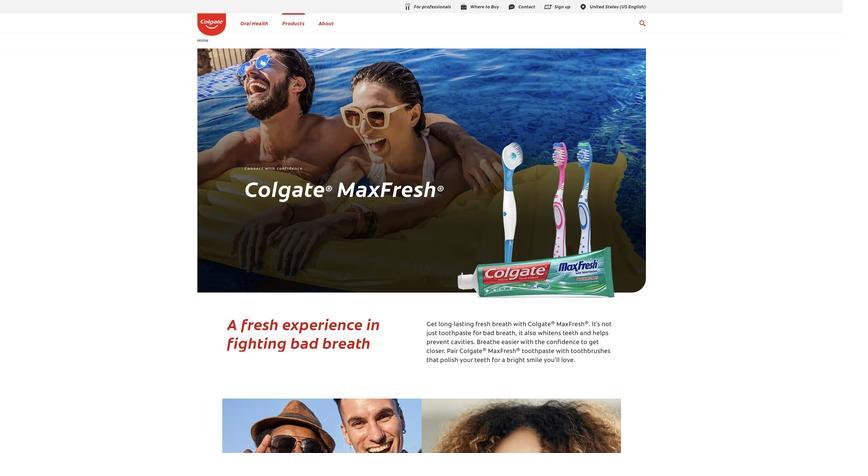 Task type: locate. For each thing, give the bounding box(es) containing it.
contact icon image
[[508, 3, 516, 11]]

.
[[589, 322, 590, 328]]

lasting
[[454, 322, 474, 328]]

1 horizontal spatial for
[[492, 358, 500, 364]]

for
[[473, 331, 482, 337], [492, 358, 500, 364]]

0 vertical spatial maxfresh
[[337, 173, 437, 203]]

a
[[502, 358, 505, 364]]

2 horizontal spatial colgate
[[528, 322, 551, 328]]

teeth inside ® maxfresh ® toothpaste with toothbrushes that polish your teeth for a bright smile you'll love.
[[475, 358, 490, 364]]

1 horizontal spatial teeth
[[563, 331, 579, 337]]

0 horizontal spatial teeth
[[475, 358, 490, 364]]

with
[[265, 167, 275, 171], [513, 322, 526, 328], [520, 340, 534, 346], [556, 349, 569, 355]]

0 horizontal spatial toothpaste
[[439, 331, 472, 337]]

1 horizontal spatial breath
[[492, 322, 512, 328]]

2 vertical spatial colgate
[[460, 349, 483, 355]]

1 vertical spatial breath
[[322, 332, 371, 353]]

0 vertical spatial colgate
[[245, 173, 325, 203]]

1 horizontal spatial fresh
[[476, 322, 491, 328]]

get
[[589, 340, 599, 346]]

confidence inside get long-lasting fresh breath with colgate ® maxfresh ® . it's not just toothpaste for bad breath, it also whitens teeth and helps prevent cavities. breathe easier with the confidence to get closer. pair colgate
[[547, 340, 580, 346]]

1 vertical spatial teeth
[[475, 358, 490, 364]]

breath inside get long-lasting fresh breath with colgate ® maxfresh ® . it's not just toothpaste for bad breath, it also whitens teeth and helps prevent cavities. breathe easier with the confidence to get closer. pair colgate
[[492, 322, 512, 328]]

for up breathe
[[473, 331, 482, 337]]

toothpaste inside ® maxfresh ® toothpaste with toothbrushes that polish your teeth for a bright smile you'll love.
[[522, 349, 555, 355]]

in
[[367, 314, 380, 334]]

sign up icon image
[[544, 3, 552, 11]]

fresh
[[241, 314, 279, 334], [476, 322, 491, 328]]

toothpaste
[[439, 331, 472, 337], [522, 349, 555, 355]]

confidence
[[277, 167, 303, 171], [547, 340, 580, 346]]

for left a
[[492, 358, 500, 364]]

None search field
[[639, 17, 646, 30]]

teeth inside get long-lasting fresh breath with colgate ® maxfresh ® . it's not just toothpaste for bad breath, it also whitens teeth and helps prevent cavities. breathe easier with the confidence to get closer. pair colgate
[[563, 331, 579, 337]]

teeth
[[563, 331, 579, 337], [475, 358, 490, 364]]

0 horizontal spatial breath
[[322, 332, 371, 353]]

0 horizontal spatial colgate
[[245, 173, 325, 203]]

a fresh experience in fighting bad breath
[[227, 314, 380, 353]]

with up love. on the bottom right of the page
[[556, 349, 569, 355]]

0 horizontal spatial bad
[[290, 332, 319, 353]]

breath
[[492, 322, 512, 328], [322, 332, 371, 353]]

0 vertical spatial for
[[473, 331, 482, 337]]

with right connect
[[265, 167, 275, 171]]

whitens
[[538, 331, 561, 337]]

toothbrushes
[[571, 349, 611, 355]]

oral
[[240, 20, 251, 27]]

toothpaste inside get long-lasting fresh breath with colgate ® maxfresh ® . it's not just toothpaste for bad breath, it also whitens teeth and helps prevent cavities. breathe easier with the confidence to get closer. pair colgate
[[439, 331, 472, 337]]

1 vertical spatial confidence
[[547, 340, 580, 346]]

0 vertical spatial toothpaste
[[439, 331, 472, 337]]

home link
[[193, 38, 213, 43]]

products
[[282, 20, 305, 27]]

colgate
[[245, 173, 325, 203], [528, 322, 551, 328], [460, 349, 483, 355]]

smile
[[527, 358, 542, 364]]

toothpaste down the the
[[522, 349, 555, 355]]

oral health button
[[240, 20, 268, 27]]

helps
[[593, 331, 609, 337]]

toothpaste up the cavities.
[[439, 331, 472, 337]]

love.
[[561, 358, 575, 364]]

get long-lasting fresh breath with colgate ® maxfresh ® . it's not just toothpaste for bad breath, it also whitens teeth and helps prevent cavities. breathe easier with the confidence to get closer. pair colgate
[[427, 321, 612, 355]]

2 vertical spatial maxfresh
[[488, 349, 516, 355]]

teeth left and
[[563, 331, 579, 337]]

where to buy icon image
[[460, 3, 468, 11]]

1 vertical spatial maxfresh
[[557, 322, 585, 328]]

0 horizontal spatial maxfresh
[[337, 173, 437, 203]]

get
[[427, 322, 437, 328]]

colgate® logo image
[[197, 13, 226, 36]]

location icon image
[[579, 3, 587, 11]]

for inside ® maxfresh ® toothpaste with toothbrushes that polish your teeth for a bright smile you'll love.
[[492, 358, 500, 364]]

teeth right your
[[475, 358, 490, 364]]

® maxfresh ® toothpaste with toothbrushes that polish your teeth for a bright smile you'll love.
[[427, 348, 611, 364]]

just
[[427, 331, 437, 337]]

0 horizontal spatial confidence
[[277, 167, 303, 171]]

confidence inside connect with confidence colgate ® maxfresh ®
[[277, 167, 303, 171]]

0 vertical spatial teeth
[[563, 331, 579, 337]]

connect with confidence colgate ® maxfresh ®
[[245, 167, 444, 203]]

easier
[[501, 340, 519, 346]]

maxfresh
[[337, 173, 437, 203], [557, 322, 585, 328], [488, 349, 516, 355]]

health
[[252, 20, 268, 27]]

1 vertical spatial toothpaste
[[522, 349, 555, 355]]

fresh up breathe
[[476, 322, 491, 328]]

1 horizontal spatial bad
[[483, 331, 494, 337]]

1 horizontal spatial toothpaste
[[522, 349, 555, 355]]

1 vertical spatial for
[[492, 358, 500, 364]]

®
[[326, 183, 332, 194], [437, 183, 444, 194], [551, 321, 555, 325], [585, 321, 589, 325], [483, 348, 487, 352], [516, 348, 520, 352]]

1 vertical spatial colgate
[[528, 322, 551, 328]]

not
[[602, 322, 612, 328]]

for professionals icon image
[[403, 3, 411, 11]]

bad
[[483, 331, 494, 337], [290, 332, 319, 353]]

0 vertical spatial confidence
[[277, 167, 303, 171]]

0 horizontal spatial fresh
[[241, 314, 279, 334]]

1 horizontal spatial maxfresh
[[488, 349, 516, 355]]

2 horizontal spatial maxfresh
[[557, 322, 585, 328]]

fighting
[[227, 332, 287, 353]]

bad inside get long-lasting fresh breath with colgate ® maxfresh ® . it's not just toothpaste for bad breath, it also whitens teeth and helps prevent cavities. breathe easier with the confidence to get closer. pair colgate
[[483, 331, 494, 337]]

0 horizontal spatial for
[[473, 331, 482, 337]]

0 vertical spatial breath
[[492, 322, 512, 328]]

about button
[[319, 20, 334, 27]]

also
[[524, 331, 536, 337]]

fresh right a
[[241, 314, 279, 334]]

to
[[581, 340, 587, 346]]

1 horizontal spatial confidence
[[547, 340, 580, 346]]



Task type: vqa. For each thing, say whether or not it's contained in the screenshot.
1st "CONTENT HELPFULNESS" group from the bottom of the page
no



Task type: describe. For each thing, give the bounding box(es) containing it.
breath,
[[496, 331, 517, 337]]

prevent
[[427, 340, 449, 346]]

connect
[[245, 167, 264, 171]]

that
[[427, 358, 439, 364]]

you'll
[[544, 358, 560, 364]]

maxfresh inside ® maxfresh ® toothpaste with toothbrushes that polish your teeth for a bright smile you'll love.
[[488, 349, 516, 355]]

polish
[[440, 358, 458, 364]]

your
[[460, 358, 473, 364]]

bright
[[507, 358, 525, 364]]

colgate inside connect with confidence colgate ® maxfresh ®
[[245, 173, 325, 203]]

the
[[535, 340, 545, 346]]

colgate maxfresh products image
[[456, 111, 617, 310]]

bad inside a fresh experience in fighting bad breath
[[290, 332, 319, 353]]

breath inside a fresh experience in fighting bad breath
[[322, 332, 371, 353]]

with inside connect with confidence colgate ® maxfresh ®
[[265, 167, 275, 171]]

it's
[[592, 322, 600, 328]]

it
[[519, 331, 523, 337]]

and
[[580, 331, 591, 337]]

closer.
[[427, 349, 445, 355]]

maxfresh inside get long-lasting fresh breath with colgate ® maxfresh ® . it's not just toothpaste for bad breath, it also whitens teeth and helps prevent cavities. breathe easier with the confidence to get closer. pair colgate
[[557, 322, 585, 328]]

breathe
[[477, 340, 500, 346]]

fresh inside get long-lasting fresh breath with colgate ® maxfresh ® . it's not just toothpaste for bad breath, it also whitens teeth and helps prevent cavities. breathe easier with the confidence to get closer. pair colgate
[[476, 322, 491, 328]]

about
[[319, 20, 334, 27]]

1 horizontal spatial colgate
[[460, 349, 483, 355]]

cavities.
[[451, 340, 475, 346]]

a
[[227, 314, 238, 334]]

with up it on the right of the page
[[513, 322, 526, 328]]

oral health
[[240, 20, 268, 27]]

products button
[[282, 20, 305, 27]]

connect with confidence image
[[197, 49, 646, 293]]

maxfresh inside connect with confidence colgate ® maxfresh ®
[[337, 173, 437, 203]]

with down also
[[520, 340, 534, 346]]

home
[[197, 38, 208, 43]]

pair
[[447, 349, 458, 355]]

fresh inside a fresh experience in fighting bad breath
[[241, 314, 279, 334]]

for inside get long-lasting fresh breath with colgate ® maxfresh ® . it's not just toothpaste for bad breath, it also whitens teeth and helps prevent cavities. breathe easier with the confidence to get closer. pair colgate
[[473, 331, 482, 337]]

long-
[[439, 322, 454, 328]]

experience
[[282, 314, 363, 334]]

with inside ® maxfresh ® toothpaste with toothbrushes that polish your teeth for a bright smile you'll love.
[[556, 349, 569, 355]]



